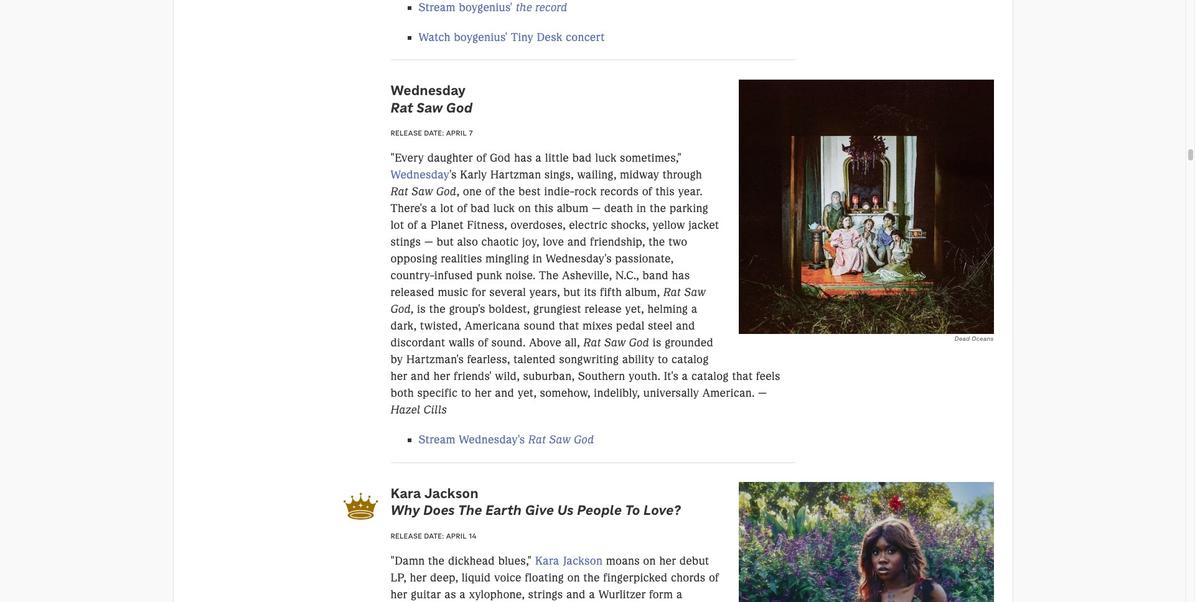 Task type: vqa. For each thing, say whether or not it's contained in the screenshot.
'Hartzman'
yes



Task type: describe. For each thing, give the bounding box(es) containing it.
does
[[423, 502, 455, 519]]

"every
[[391, 151, 424, 165]]

0 horizontal spatial but
[[437, 235, 454, 249]]

realities
[[441, 252, 482, 266]]

wednesday rat saw god
[[391, 82, 473, 116]]

and inside , one of the best indie-rock records of this year. there's a lot of bad luck on this album — death in the parking lot of a planet fitness, overdoses, electric shocks, yellow jacket stings — but also chaotic joy, love and friendship, the two opposing realities mingling in wednesday's passionate, country-infused punk noise. the asheville, n.c., band has released music for several years, but its fifth album,
[[568, 235, 587, 249]]

electric
[[569, 219, 608, 232]]

date: for 14
[[424, 531, 444, 541]]

desk
[[537, 30, 563, 44]]

all,
[[565, 336, 580, 350]]

"damn the dickhead blues," kara jackson
[[391, 554, 603, 568]]

punk
[[477, 269, 502, 283]]

liquid
[[462, 571, 491, 585]]

fitness,
[[467, 219, 507, 232]]

rat inside "wednesday rat saw god"
[[391, 99, 413, 116]]

by
[[391, 353, 403, 367]]

why
[[391, 502, 420, 519]]

a inside the is grounded by hartzman's fearless, talented songwriting ability to catalog her and her friends' wild, suburban, southern youth. it's a catalog that feels both specific to her and yet, somehow, indelibly, universally american. — hazel cills
[[682, 370, 688, 384]]

yellow
[[653, 219, 685, 232]]

release for release date: april 14
[[391, 531, 422, 541]]

sings,
[[545, 168, 574, 182]]

has inside , one of the best indie-rock records of this year. there's a lot of bad luck on this album — death in the parking lot of a planet fitness, overdoses, electric shocks, yellow jacket stings — but also chaotic joy, love and friendship, the two opposing realities mingling in wednesday's passionate, country-infused punk noise. the asheville, n.c., band has released music for several years, but its fifth album,
[[672, 269, 690, 283]]

dickhead
[[448, 554, 495, 568]]

deep,
[[430, 571, 458, 585]]

, one of the best indie-rock records of this year. there's a lot of bad luck on this album — death in the parking lot of a planet fitness, overdoses, electric shocks, yellow jacket stings — but also chaotic joy, love and friendship, the two opposing realities mingling in wednesday's passionate, country-infused punk noise. the asheville, n.c., band has released music for several years, but its fifth album,
[[391, 185, 719, 300]]

fifth
[[600, 286, 622, 300]]

of right one
[[485, 185, 495, 199]]

has inside "every daughter of god has a little bad luck sometimes," wednesday 's karly hartzman sings, wailing, midway through rat saw god
[[514, 151, 532, 165]]

the up the deep,
[[428, 554, 445, 568]]

bad inside , one of the best indie-rock records of this year. there's a lot of bad luck on this album — death in the parking lot of a planet fitness, overdoses, electric shocks, yellow jacket stings — but also chaotic joy, love and friendship, the two opposing realities mingling in wednesday's passionate, country-infused punk noise. the asheville, n.c., band has released music for several years, but its fifth album,
[[471, 202, 490, 216]]

bad inside "every daughter of god has a little bad luck sometimes," wednesday 's karly hartzman sings, wailing, midway through rat saw god
[[573, 151, 592, 165]]

hazel
[[391, 404, 421, 417]]

the inside moans on her debut lp, her deep, liquid voice floating on the fingerpicked chords of her guitar as a xylophone, strings and a wurlitzer form
[[584, 571, 600, 585]]

universally
[[644, 387, 699, 400]]

moans on her debut lp, her deep, liquid voice floating on the fingerpicked chords of her guitar as a xylophone, strings and a wurlitzer form
[[391, 554, 795, 603]]

oceans
[[972, 335, 994, 343]]

infused
[[434, 269, 473, 283]]

cills
[[424, 404, 447, 417]]

friends'
[[454, 370, 492, 384]]

watch
[[419, 30, 451, 44]]

sometimes,"
[[620, 151, 682, 165]]

14
[[469, 531, 477, 541]]

date: for 7
[[424, 128, 444, 138]]

god down 's
[[436, 185, 457, 199]]

opposing
[[391, 252, 438, 266]]

2 horizontal spatial on
[[643, 554, 656, 568]]

discordant
[[391, 336, 445, 350]]

records
[[600, 185, 639, 199]]

two
[[669, 235, 688, 249]]

wednesday's inside , one of the best indie-rock records of this year. there's a lot of bad luck on this album — death in the parking lot of a planet fitness, overdoses, electric shocks, yellow jacket stings — but also chaotic joy, love and friendship, the two opposing realities mingling in wednesday's passionate, country-infused punk noise. the asheville, n.c., band has released music for several years, but its fifth album,
[[546, 252, 612, 266]]

saw down pedal
[[604, 336, 626, 350]]

wednesday inside "wednesday rat saw god"
[[391, 82, 466, 99]]

rat saw god
[[584, 336, 650, 350]]

album
[[557, 202, 589, 216]]

1 vertical spatial but
[[564, 286, 581, 300]]

specific
[[417, 387, 458, 400]]

people
[[577, 502, 622, 519]]

0 vertical spatial this
[[656, 185, 675, 199]]

stream for stream boygenius' the record
[[419, 1, 456, 14]]

her up guitar
[[410, 571, 427, 585]]

daughter
[[427, 151, 473, 165]]

her down by
[[391, 370, 408, 384]]

jackson inside kara jackson why does the earth give us people to love?
[[425, 485, 479, 502]]

1 horizontal spatial kara
[[535, 554, 560, 568]]

release
[[585, 303, 622, 316]]

april for 14
[[446, 531, 467, 541]]

yet, inside 'is the group's boldest, grungiest release yet, helming a dark, twisted, americana sound that mixes pedal steel and discordant walls of sound. above all,'
[[625, 303, 644, 316]]

passionate,
[[615, 252, 674, 266]]

rat saw god,
[[391, 286, 706, 316]]

country-
[[391, 269, 435, 283]]

joy,
[[522, 235, 540, 249]]

of inside "every daughter of god has a little bad luck sometimes," wednesday 's karly hartzman sings, wailing, midway through rat saw god
[[476, 151, 487, 165]]

god inside "wednesday rat saw god"
[[446, 99, 473, 116]]

group's
[[449, 303, 485, 316]]

2 vertical spatial on
[[568, 571, 580, 585]]

floating
[[525, 571, 564, 585]]

of inside moans on her debut lp, her deep, liquid voice floating on the fingerpicked chords of her guitar as a xylophone, strings and a wurlitzer form
[[709, 571, 719, 585]]

boldest,
[[489, 303, 530, 316]]

a right as on the bottom left of the page
[[460, 588, 466, 602]]

0 vertical spatial catalog
[[672, 353, 709, 367]]

youth.
[[629, 370, 661, 384]]

sound.
[[492, 336, 526, 350]]

god up ability
[[629, 336, 650, 350]]

both
[[391, 387, 414, 400]]

kara jackson, why does the earth give us people to love? image
[[739, 482, 994, 603]]

planet
[[431, 219, 464, 232]]

stream boygenius' the record
[[419, 1, 568, 14]]

is the group's boldest, grungiest release yet, helming a dark, twisted, americana sound that mixes pedal steel and discordant walls of sound. above all,
[[391, 303, 698, 350]]

dark,
[[391, 319, 417, 333]]

several
[[490, 286, 526, 300]]

lp,
[[391, 571, 407, 585]]

hartzman's
[[406, 353, 464, 367]]

friendship,
[[590, 235, 645, 249]]

shocks,
[[611, 219, 649, 232]]

"damn
[[391, 554, 425, 568]]

xylophone,
[[469, 588, 525, 602]]

steel
[[648, 319, 673, 333]]

wednesday inside "every daughter of god has a little bad luck sometimes," wednesday 's karly hartzman sings, wailing, midway through rat saw god
[[391, 168, 449, 182]]

god up 'hartzman'
[[490, 151, 511, 165]]

twisted,
[[420, 319, 461, 333]]

watch boygenius' tiny desk concert
[[419, 30, 605, 44]]

wailing,
[[577, 168, 617, 182]]

above
[[529, 336, 562, 350]]

the inside , one of the best indie-rock records of this year. there's a lot of bad luck on this album — death in the parking lot of a planet fitness, overdoses, electric shocks, yellow jacket stings — but also chaotic joy, love and friendship, the two opposing realities mingling in wednesday's passionate, country-infused punk noise. the asheville, n.c., band has released music for several years, but its fifth album,
[[539, 269, 559, 283]]

1 horizontal spatial jackson
[[563, 554, 603, 568]]

,
[[457, 185, 460, 199]]

saw inside "every daughter of god has a little bad luck sometimes," wednesday 's karly hartzman sings, wailing, midway through rat saw god
[[411, 185, 433, 199]]

7
[[469, 128, 473, 138]]

moans
[[606, 554, 640, 568]]

the up yellow
[[650, 202, 666, 216]]

1 vertical spatial catalog
[[692, 370, 729, 384]]

voice
[[494, 571, 522, 585]]

and inside 'is the group's boldest, grungiest release yet, helming a dark, twisted, americana sound that mixes pedal steel and discordant walls of sound. above all,'
[[676, 319, 695, 333]]

chaotic
[[482, 235, 519, 249]]

dead oceans
[[955, 335, 994, 343]]

's
[[449, 168, 457, 182]]

and down wild,
[[495, 387, 514, 400]]

— inside the is grounded by hartzman's fearless, talented songwriting ability to catalog her and her friends' wild, suburban, southern youth. it's a catalog that feels both specific to her and yet, somehow, indelibly, universally american. — hazel cills
[[758, 387, 767, 400]]

strings
[[528, 588, 563, 602]]

1 vertical spatial in
[[533, 252, 542, 266]]

a inside 'is the group's boldest, grungiest release yet, helming a dark, twisted, americana sound that mixes pedal steel and discordant walls of sound. above all,'
[[692, 303, 698, 316]]

1 horizontal spatial lot
[[440, 202, 454, 216]]

wednesday, rat saw god image
[[739, 79, 994, 334]]

kara jackson why does the earth give us people to love?
[[391, 485, 681, 519]]

saw inside "wednesday rat saw god"
[[417, 99, 443, 116]]

1 vertical spatial this
[[535, 202, 554, 216]]

wurlitzer
[[599, 588, 646, 602]]

of down ,
[[457, 202, 467, 216]]

and down the hartzman's
[[411, 370, 430, 384]]



Task type: locate. For each thing, give the bounding box(es) containing it.
stream for stream wednesday's rat saw god
[[419, 434, 456, 447]]

is for grounded
[[653, 336, 662, 350]]

1 vertical spatial wednesday's
[[459, 434, 525, 447]]

saw up helming
[[684, 286, 706, 300]]

ability
[[622, 353, 655, 367]]

2 vertical spatial —
[[758, 387, 767, 400]]

americana
[[465, 319, 521, 333]]

lot up planet
[[440, 202, 454, 216]]

that inside the is grounded by hartzman's fearless, talented songwriting ability to catalog her and her friends' wild, suburban, southern youth. it's a catalog that feels both specific to her and yet, somehow, indelibly, universally american. — hazel cills
[[732, 370, 753, 384]]

0 vertical spatial date:
[[424, 128, 444, 138]]

the down kara jackson link
[[584, 571, 600, 585]]

0 horizontal spatial —
[[424, 235, 433, 249]]

jacket
[[689, 219, 719, 232]]

saw down somehow, at the left bottom of the page
[[549, 434, 571, 447]]

0 vertical spatial to
[[658, 353, 668, 367]]

release
[[391, 128, 422, 138], [391, 531, 422, 541]]

love?
[[644, 502, 681, 519]]

god down somehow, at the left bottom of the page
[[574, 434, 594, 447]]

0 vertical spatial april
[[446, 128, 467, 138]]

1 vertical spatial on
[[643, 554, 656, 568]]

on down the best
[[518, 202, 531, 216]]

0 horizontal spatial this
[[535, 202, 554, 216]]

0 vertical spatial release
[[391, 128, 422, 138]]

lot
[[440, 202, 454, 216], [391, 219, 404, 232]]

0 vertical spatial boygenius'
[[459, 1, 513, 14]]

love
[[543, 235, 564, 249]]

rat down somehow, at the left bottom of the page
[[528, 434, 546, 447]]

yet, up pedal
[[625, 303, 644, 316]]

midway
[[620, 168, 659, 182]]

year.
[[678, 185, 703, 199]]

0 vertical spatial wednesday
[[391, 82, 466, 99]]

luck inside "every daughter of god has a little bad luck sometimes," wednesday 's karly hartzman sings, wailing, midway through rat saw god
[[595, 151, 617, 165]]

1 horizontal spatial yet,
[[625, 303, 644, 316]]

on
[[518, 202, 531, 216], [643, 554, 656, 568], [568, 571, 580, 585]]

1 horizontal spatial bad
[[573, 151, 592, 165]]

and inside moans on her debut lp, her deep, liquid voice floating on the fingerpicked chords of her guitar as a xylophone, strings and a wurlitzer form
[[567, 588, 586, 602]]

mixes
[[583, 319, 613, 333]]

rat up 'there's' on the left
[[391, 185, 408, 199]]

0 horizontal spatial yet,
[[518, 387, 537, 400]]

1 horizontal spatial that
[[732, 370, 753, 384]]

parking
[[670, 202, 709, 216]]

0 vertical spatial on
[[518, 202, 531, 216]]

1 vertical spatial that
[[732, 370, 753, 384]]

through
[[663, 168, 702, 182]]

this down the through
[[656, 185, 675, 199]]

is for the
[[417, 303, 426, 316]]

— down feels
[[758, 387, 767, 400]]

0 vertical spatial luck
[[595, 151, 617, 165]]

date: down does
[[424, 531, 444, 541]]

the up 14
[[458, 502, 482, 519]]

music
[[438, 286, 469, 300]]

rat inside "every daughter of god has a little bad luck sometimes," wednesday 's karly hartzman sings, wailing, midway through rat saw god
[[391, 185, 408, 199]]

sound
[[524, 319, 556, 333]]

boygenius' for watch
[[454, 30, 508, 44]]

wednesday up the release date: april 7
[[391, 82, 466, 99]]

southern
[[578, 370, 625, 384]]

2 release from the top
[[391, 531, 422, 541]]

1 vertical spatial is
[[653, 336, 662, 350]]

2 horizontal spatial —
[[758, 387, 767, 400]]

1 vertical spatial jackson
[[563, 554, 603, 568]]

her down "friends'"
[[475, 387, 492, 400]]

2 date: from the top
[[424, 531, 444, 541]]

release up "damn
[[391, 531, 422, 541]]

1 stream from the top
[[419, 1, 456, 14]]

0 vertical spatial kara
[[391, 485, 421, 502]]

released
[[391, 286, 435, 300]]

the up "twisted,"
[[429, 303, 446, 316]]

her
[[391, 370, 408, 384], [434, 370, 451, 384], [475, 387, 492, 400], [659, 554, 676, 568], [410, 571, 427, 585], [391, 588, 408, 602]]

luck up wailing,
[[595, 151, 617, 165]]

0 horizontal spatial bad
[[471, 202, 490, 216]]

that up all,
[[559, 319, 579, 333]]

god,
[[391, 303, 414, 316]]

0 horizontal spatial on
[[518, 202, 531, 216]]

her up the "specific"
[[434, 370, 451, 384]]

1 vertical spatial release
[[391, 531, 422, 541]]

of down 'there's' on the left
[[408, 219, 418, 232]]

her up chords
[[659, 554, 676, 568]]

stream up watch at left
[[419, 1, 456, 14]]

"every daughter of god has a little bad luck sometimes," wednesday 's karly hartzman sings, wailing, midway through rat saw god
[[391, 151, 702, 199]]

bad
[[573, 151, 592, 165], [471, 202, 490, 216]]

hartzman
[[491, 168, 541, 182]]

but left its
[[564, 286, 581, 300]]

is down steel
[[653, 336, 662, 350]]

rock
[[575, 185, 597, 199]]

1 horizontal spatial but
[[564, 286, 581, 300]]

2 stream from the top
[[419, 434, 456, 447]]

luck inside , one of the best indie-rock records of this year. there's a lot of bad luck on this album — death in the parking lot of a planet fitness, overdoses, electric shocks, yellow jacket stings — but also chaotic joy, love and friendship, the two opposing realities mingling in wednesday's passionate, country-infused punk noise. the asheville, n.c., band has released music for several years, but its fifth album,
[[494, 202, 515, 216]]

also
[[457, 235, 478, 249]]

1 vertical spatial has
[[672, 269, 690, 283]]

1 horizontal spatial luck
[[595, 151, 617, 165]]

0 horizontal spatial jackson
[[425, 485, 479, 502]]

—
[[592, 202, 601, 216], [424, 235, 433, 249], [758, 387, 767, 400]]

image credit element
[[739, 334, 994, 344]]

0 horizontal spatial is
[[417, 303, 426, 316]]

and
[[568, 235, 587, 249], [676, 319, 695, 333], [411, 370, 430, 384], [495, 387, 514, 400], [567, 588, 586, 602]]

wednesday down "every
[[391, 168, 449, 182]]

and up grounded
[[676, 319, 695, 333]]

1 horizontal spatial in
[[637, 202, 646, 216]]

a inside "every daughter of god has a little bad luck sometimes," wednesday 's karly hartzman sings, wailing, midway through rat saw god
[[536, 151, 542, 165]]

in up shocks,
[[637, 202, 646, 216]]

of down midway
[[642, 185, 652, 199]]

boygenius'
[[459, 1, 513, 14], [454, 30, 508, 44]]

rat up the release date: april 7
[[391, 99, 413, 116]]

0 vertical spatial has
[[514, 151, 532, 165]]

on down kara jackson link
[[568, 571, 580, 585]]

0 vertical spatial jackson
[[425, 485, 479, 502]]

of up karly
[[476, 151, 487, 165]]

1 release from the top
[[391, 128, 422, 138]]

jackson
[[425, 485, 479, 502], [563, 554, 603, 568]]

bad up wailing,
[[573, 151, 592, 165]]

1 vertical spatial kara
[[535, 554, 560, 568]]

0 vertical spatial wednesday's
[[546, 252, 612, 266]]

the down yellow
[[649, 235, 665, 249]]

that
[[559, 319, 579, 333], [732, 370, 753, 384]]

wednesday
[[391, 82, 466, 99], [391, 168, 449, 182]]

is
[[417, 303, 426, 316], [653, 336, 662, 350]]

date: up daughter
[[424, 128, 444, 138]]

rat up songwriting
[[584, 336, 601, 350]]

that up american.
[[732, 370, 753, 384]]

feels
[[756, 370, 781, 384]]

give
[[525, 502, 554, 519]]

0 horizontal spatial in
[[533, 252, 542, 266]]

watch boygenius' tiny desk concert link
[[419, 30, 605, 44]]

0 vertical spatial is
[[417, 303, 426, 316]]

jackson left moans on the bottom of the page
[[563, 554, 603, 568]]

0 vertical spatial —
[[592, 202, 601, 216]]

of inside 'is the group's boldest, grungiest release yet, helming a dark, twisted, americana sound that mixes pedal steel and discordant walls of sound. above all,'
[[478, 336, 488, 350]]

is down released
[[417, 303, 426, 316]]

record
[[535, 1, 568, 14]]

release for release date: april 7
[[391, 128, 422, 138]]

helming
[[648, 303, 688, 316]]

april for 7
[[446, 128, 467, 138]]

0 vertical spatial stream
[[419, 1, 456, 14]]

songwriting
[[559, 353, 619, 367]]

it's
[[664, 370, 679, 384]]

catalog up american.
[[692, 370, 729, 384]]

karly
[[460, 168, 487, 182]]

kara left does
[[391, 485, 421, 502]]

a up planet
[[431, 202, 437, 216]]

1 vertical spatial the
[[458, 502, 482, 519]]

0 vertical spatial but
[[437, 235, 454, 249]]

stings
[[391, 235, 421, 249]]

1 vertical spatial luck
[[494, 202, 515, 216]]

the left record
[[516, 1, 532, 14]]

a down 'there's' on the left
[[421, 219, 427, 232]]

guitar
[[411, 588, 441, 602]]

in down the joy,
[[533, 252, 542, 266]]

and right strings
[[567, 588, 586, 602]]

1 vertical spatial lot
[[391, 219, 404, 232]]

god up 7
[[446, 99, 473, 116]]

boygenius' down stream boygenius' the record
[[454, 30, 508, 44]]

2 wednesday from the top
[[391, 168, 449, 182]]

saw inside rat saw god,
[[684, 286, 706, 300]]

1 horizontal spatial this
[[656, 185, 675, 199]]

somehow,
[[540, 387, 591, 400]]

stream down cills
[[419, 434, 456, 447]]

1 vertical spatial boygenius'
[[454, 30, 508, 44]]

1 vertical spatial —
[[424, 235, 433, 249]]

kara up floating
[[535, 554, 560, 568]]

its
[[584, 286, 597, 300]]

this up overdoses,
[[535, 202, 554, 216]]

years,
[[530, 286, 560, 300]]

boygenius' up watch boygenius' tiny desk concert link
[[459, 1, 513, 14]]

in
[[637, 202, 646, 216], [533, 252, 542, 266]]

0 horizontal spatial has
[[514, 151, 532, 165]]

jackson up release date: april 14
[[425, 485, 479, 502]]

is inside 'is the group's boldest, grungiest release yet, helming a dark, twisted, americana sound that mixes pedal steel and discordant walls of sound. above all,'
[[417, 303, 426, 316]]

1 vertical spatial april
[[446, 531, 467, 541]]

0 vertical spatial yet,
[[625, 303, 644, 316]]

to down "friends'"
[[461, 387, 472, 400]]

fearless,
[[467, 353, 510, 367]]

for
[[472, 286, 486, 300]]

1 horizontal spatial on
[[568, 571, 580, 585]]

april left 14
[[446, 531, 467, 541]]

a left little
[[536, 151, 542, 165]]

the up "years,"
[[539, 269, 559, 283]]

boygenius' for stream
[[459, 1, 513, 14]]

yet, down wild,
[[518, 387, 537, 400]]

grungiest
[[533, 303, 581, 316]]

1 horizontal spatial the
[[539, 269, 559, 283]]

kara inside kara jackson why does the earth give us people to love?
[[391, 485, 421, 502]]

saw down wednesday link
[[411, 185, 433, 199]]

rat inside rat saw god,
[[664, 286, 681, 300]]

her down lp,
[[391, 588, 408, 602]]

yet, inside the is grounded by hartzman's fearless, talented songwriting ability to catalog her and her friends' wild, suburban, southern youth. it's a catalog that feels both specific to her and yet, somehow, indelibly, universally american. — hazel cills
[[518, 387, 537, 400]]

0 horizontal spatial wednesday's
[[459, 434, 525, 447]]

1 vertical spatial wednesday
[[391, 168, 449, 182]]

0 horizontal spatial luck
[[494, 202, 515, 216]]

the inside 'is the group's boldest, grungiest release yet, helming a dark, twisted, americana sound that mixes pedal steel and discordant walls of sound. above all,'
[[429, 303, 446, 316]]

0 horizontal spatial kara
[[391, 485, 421, 502]]

date:
[[424, 128, 444, 138], [424, 531, 444, 541]]

band
[[643, 269, 669, 283]]

luck up fitness,
[[494, 202, 515, 216]]

lot up stings
[[391, 219, 404, 232]]

1 horizontal spatial is
[[653, 336, 662, 350]]

god
[[446, 99, 473, 116], [490, 151, 511, 165], [436, 185, 457, 199], [629, 336, 650, 350], [574, 434, 594, 447]]

rat up helming
[[664, 286, 681, 300]]

concert
[[566, 30, 605, 44]]

saw up the release date: april 7
[[417, 99, 443, 116]]

debut
[[680, 554, 709, 568]]

release up "every
[[391, 128, 422, 138]]

0 vertical spatial bad
[[573, 151, 592, 165]]

is inside the is grounded by hartzman's fearless, talented songwriting ability to catalog her and her friends' wild, suburban, southern youth. it's a catalog that feels both specific to her and yet, somehow, indelibly, universally american. — hazel cills
[[653, 336, 662, 350]]

tiny
[[511, 30, 534, 44]]

the inside kara jackson why does the earth give us people to love?
[[458, 502, 482, 519]]

of up the fearless,
[[478, 336, 488, 350]]

to up the 'it's' on the bottom
[[658, 353, 668, 367]]

has up 'hartzman'
[[514, 151, 532, 165]]

0 horizontal spatial the
[[458, 502, 482, 519]]

2 april from the top
[[446, 531, 467, 541]]

of
[[476, 151, 487, 165], [485, 185, 495, 199], [642, 185, 652, 199], [457, 202, 467, 216], [408, 219, 418, 232], [478, 336, 488, 350], [709, 571, 719, 585]]

catalog down grounded
[[672, 353, 709, 367]]

fingerpicked
[[604, 571, 668, 585]]

1 vertical spatial date:
[[424, 531, 444, 541]]

1 vertical spatial to
[[461, 387, 472, 400]]

album,
[[625, 286, 660, 300]]

1 horizontal spatial to
[[658, 353, 668, 367]]

indelibly,
[[594, 387, 640, 400]]

that inside 'is the group's boldest, grungiest release yet, helming a dark, twisted, americana sound that mixes pedal steel and discordant walls of sound. above all,'
[[559, 319, 579, 333]]

1 april from the top
[[446, 128, 467, 138]]

0 horizontal spatial that
[[559, 319, 579, 333]]

best
[[519, 185, 541, 199]]

release date: april 7
[[391, 128, 473, 138]]

1 vertical spatial stream
[[419, 434, 456, 447]]

a right the 'it's' on the bottom
[[682, 370, 688, 384]]

chords
[[671, 571, 706, 585]]

but down planet
[[437, 235, 454, 249]]

this
[[656, 185, 675, 199], [535, 202, 554, 216]]

1 horizontal spatial —
[[592, 202, 601, 216]]

but
[[437, 235, 454, 249], [564, 286, 581, 300]]

1 horizontal spatial has
[[672, 269, 690, 283]]

on up fingerpicked
[[643, 554, 656, 568]]

0 horizontal spatial lot
[[391, 219, 404, 232]]

1 wednesday from the top
[[391, 82, 466, 99]]

0 horizontal spatial to
[[461, 387, 472, 400]]

1 horizontal spatial wednesday's
[[546, 252, 612, 266]]

as
[[445, 588, 456, 602]]

1 date: from the top
[[424, 128, 444, 138]]

earth
[[486, 502, 522, 519]]

bad up fitness,
[[471, 202, 490, 216]]

a right helming
[[692, 303, 698, 316]]

0 vertical spatial lot
[[440, 202, 454, 216]]

has right band
[[672, 269, 690, 283]]

dead
[[955, 335, 970, 343]]

and down "electric"
[[568, 235, 587, 249]]

0 vertical spatial that
[[559, 319, 579, 333]]

little
[[545, 151, 569, 165]]

— up the opposing
[[424, 235, 433, 249]]

1 vertical spatial yet,
[[518, 387, 537, 400]]

wild,
[[495, 370, 520, 384]]

0 vertical spatial in
[[637, 202, 646, 216]]

a left wurlitzer
[[589, 588, 595, 602]]

0 vertical spatial the
[[539, 269, 559, 283]]

of right chords
[[709, 571, 719, 585]]

1 vertical spatial bad
[[471, 202, 490, 216]]

kara jackson link
[[535, 554, 603, 568]]

april left 7
[[446, 128, 467, 138]]

— up "electric"
[[592, 202, 601, 216]]

the down 'hartzman'
[[499, 185, 515, 199]]

on inside , one of the best indie-rock records of this year. there's a lot of bad luck on this album — death in the parking lot of a planet fitness, overdoses, electric shocks, yellow jacket stings — but also chaotic joy, love and friendship, the two opposing realities mingling in wednesday's passionate, country-infused punk noise. the asheville, n.c., band has released music for several years, but its fifth album,
[[518, 202, 531, 216]]



